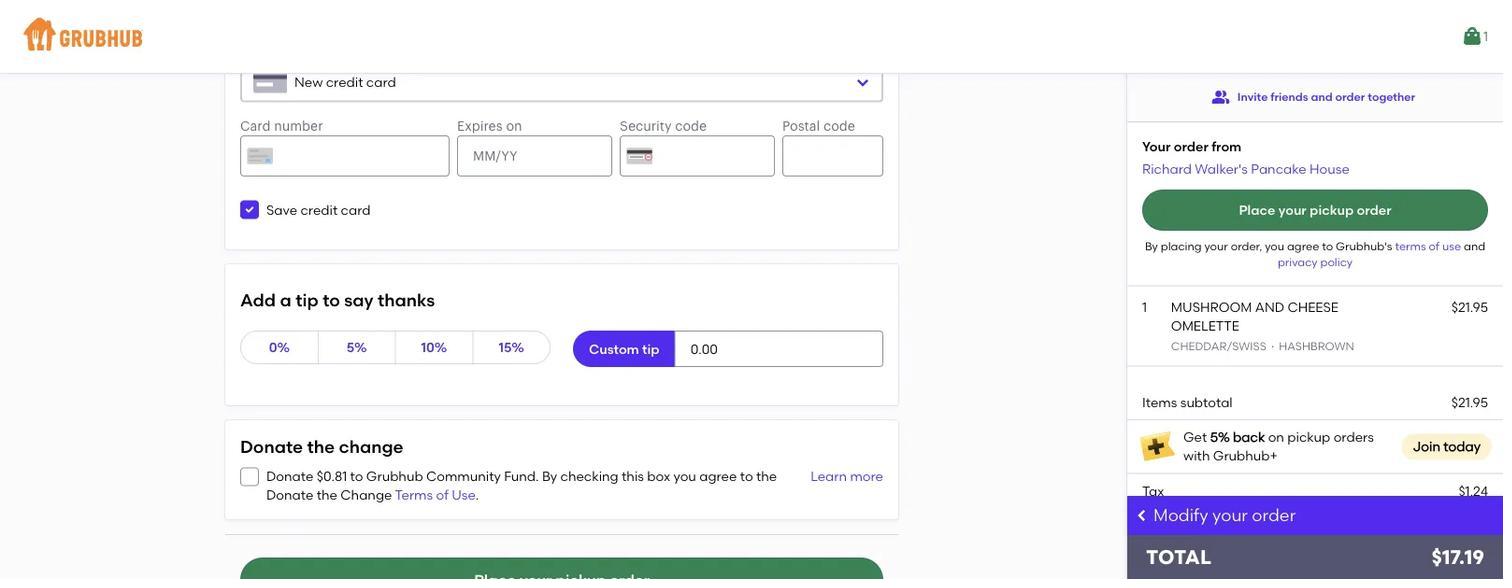 Task type: describe. For each thing, give the bounding box(es) containing it.
pickup inside on pickup orders with grubhub+
[[1287, 429, 1331, 445]]

you for order,
[[1265, 239, 1284, 253]]

15%
[[499, 340, 524, 356]]

terms
[[395, 488, 433, 503]]

by placing your order, you agree to grubhub's terms of use and privacy policy
[[1145, 239, 1485, 269]]

use
[[452, 488, 476, 503]]

policy
[[1320, 255, 1353, 269]]

get 5% back
[[1183, 429, 1265, 445]]

cheddar/swiss
[[1171, 339, 1266, 353]]

checking
[[560, 469, 619, 485]]

join today
[[1413, 439, 1481, 455]]

you for box
[[674, 469, 696, 485]]

richard walker's pancake house link
[[1142, 161, 1350, 177]]

subscription badge image
[[1139, 428, 1176, 466]]

privacy policy link
[[1278, 255, 1353, 269]]

together
[[1368, 90, 1415, 104]]

pickup inside button
[[1310, 202, 1354, 218]]

place
[[1239, 202, 1275, 218]]

walker's
[[1195, 161, 1248, 177]]

2 vertical spatial the
[[317, 488, 337, 503]]

cheese
[[1288, 299, 1339, 315]]

card for new credit card
[[366, 75, 396, 91]]

5% button
[[318, 332, 396, 365]]

terms of use .
[[395, 488, 479, 503]]

main navigation navigation
[[0, 0, 1503, 73]]

terms of use link
[[1395, 239, 1464, 253]]

change
[[341, 488, 392, 503]]

learn more link
[[806, 467, 883, 505]]

10% button
[[395, 332, 473, 365]]

back
[[1233, 429, 1265, 445]]

from
[[1212, 138, 1242, 154]]

custom tip
[[589, 342, 660, 358]]

orders
[[1334, 429, 1374, 445]]

donate $0.81 to grubhub community fund.
[[266, 469, 542, 485]]

invite friends and order together
[[1238, 90, 1415, 104]]

1 $21.95 from the top
[[1452, 299, 1488, 315]]

custom tip button
[[573, 332, 676, 368]]

1 vertical spatial the
[[756, 469, 777, 485]]

by for placing
[[1145, 239, 1158, 253]]

0 vertical spatial svg image
[[855, 75, 870, 90]]

say
[[344, 291, 374, 311]]

total
[[1146, 546, 1212, 570]]

omelette
[[1171, 318, 1240, 334]]

items subtotal
[[1142, 395, 1233, 410]]

community
[[426, 469, 501, 485]]

people icon image
[[1211, 88, 1230, 107]]

learn
[[811, 469, 847, 485]]

new credit card
[[294, 75, 396, 91]]

hashbrown
[[1279, 339, 1354, 353]]

with
[[1183, 448, 1210, 464]]

save
[[266, 203, 297, 218]]

15% button
[[472, 332, 551, 365]]

1 vertical spatial svg image
[[244, 205, 255, 216]]

10%
[[421, 340, 447, 356]]

grubhub's
[[1336, 239, 1392, 253]]

subtotal
[[1180, 395, 1233, 410]]

and inside by placing your order, you agree to grubhub's terms of use and privacy policy
[[1464, 239, 1485, 253]]

grubhub
[[366, 469, 423, 485]]

to inside by placing your order, you agree to grubhub's terms of use and privacy policy
[[1322, 239, 1333, 253]]

modify
[[1154, 506, 1208, 526]]

on
[[1268, 429, 1284, 445]]

this
[[622, 469, 644, 485]]

cheddar/swiss ∙ hashbrown
[[1171, 339, 1354, 353]]

fund.
[[504, 469, 539, 485]]

thanks
[[378, 291, 435, 311]]

order down grubhub+
[[1252, 506, 1296, 526]]

credit for new
[[326, 75, 363, 91]]

items
[[1142, 395, 1177, 410]]

your for modify
[[1212, 506, 1248, 526]]

tax
[[1142, 483, 1164, 499]]

place your pickup order
[[1239, 202, 1392, 218]]

and
[[1255, 299, 1284, 315]]

on pickup orders with grubhub+
[[1183, 429, 1374, 464]]

1 button
[[1461, 20, 1488, 53]]

privacy
[[1278, 255, 1318, 269]]

terms of use link
[[395, 488, 476, 503]]

learn more
[[811, 469, 883, 485]]

a
[[280, 291, 291, 311]]

modify your order
[[1154, 506, 1296, 526]]

0 horizontal spatial 1
[[1142, 299, 1147, 315]]

add
[[240, 291, 276, 311]]



Task type: locate. For each thing, give the bounding box(es) containing it.
0% button
[[240, 332, 319, 365]]

by inside by checking this box you agree to the donate the change
[[542, 469, 557, 485]]

and right use
[[1464, 239, 1485, 253]]

box
[[647, 469, 670, 485]]

by for checking
[[542, 469, 557, 485]]

card right save
[[341, 203, 371, 218]]

and right friends
[[1311, 90, 1333, 104]]

the left learn
[[756, 469, 777, 485]]

1 vertical spatial pickup
[[1287, 429, 1331, 445]]

1 vertical spatial agree
[[699, 469, 737, 485]]

new
[[294, 75, 323, 91]]

donate
[[240, 438, 303, 458], [266, 469, 314, 485], [266, 488, 314, 503]]

1 vertical spatial svg image
[[1135, 509, 1150, 523]]

1 horizontal spatial and
[[1464, 239, 1485, 253]]

tip inside custom tip button
[[642, 342, 660, 358]]

$17.19
[[1432, 546, 1484, 570]]

$0.81
[[317, 469, 347, 485]]

0 horizontal spatial you
[[674, 469, 696, 485]]

by left the placing in the right of the page
[[1145, 239, 1158, 253]]

agree inside by checking this box you agree to the donate the change
[[699, 469, 737, 485]]

donate for donate the change
[[240, 438, 303, 458]]

custom
[[589, 342, 639, 358]]

the up the $0.81
[[307, 438, 335, 458]]

1 horizontal spatial svg image
[[855, 75, 870, 90]]

terms
[[1395, 239, 1426, 253]]

credit right save
[[300, 203, 338, 218]]

2 vertical spatial donate
[[266, 488, 314, 503]]

of inside by placing your order, you agree to grubhub's terms of use and privacy policy
[[1429, 239, 1440, 253]]

house
[[1310, 161, 1350, 177]]

1 vertical spatial by
[[542, 469, 557, 485]]

change
[[339, 438, 404, 458]]

0 vertical spatial your
[[1279, 202, 1307, 218]]

richard
[[1142, 161, 1192, 177]]

0 vertical spatial tip
[[296, 291, 318, 311]]

0 horizontal spatial tip
[[296, 291, 318, 311]]

agree inside by placing your order, you agree to grubhub's terms of use and privacy policy
[[1287, 239, 1319, 253]]

get
[[1183, 429, 1207, 445]]

you
[[1265, 239, 1284, 253], [674, 469, 696, 485]]

you right 'box'
[[674, 469, 696, 485]]

1 horizontal spatial agree
[[1287, 239, 1319, 253]]

0 vertical spatial 1
[[1483, 28, 1488, 44]]

0 horizontal spatial of
[[436, 488, 449, 503]]

mushroom and cheese omelette
[[1171, 299, 1339, 334]]

5%
[[346, 340, 367, 356], [1210, 429, 1230, 445]]

1 horizontal spatial you
[[1265, 239, 1284, 253]]

order,
[[1231, 239, 1262, 253]]

2 $21.95 from the top
[[1452, 395, 1488, 410]]

join
[[1413, 439, 1440, 455]]

0 vertical spatial agree
[[1287, 239, 1319, 253]]

card
[[366, 75, 396, 91], [341, 203, 371, 218]]

1 horizontal spatial svg image
[[1135, 509, 1150, 523]]

1
[[1483, 28, 1488, 44], [1142, 299, 1147, 315]]

credit
[[326, 75, 363, 91], [300, 203, 338, 218]]

Amount text field
[[675, 332, 883, 368]]

1 vertical spatial your
[[1204, 239, 1228, 253]]

∙
[[1269, 339, 1276, 353]]

$1.24
[[1459, 483, 1488, 499]]

you right the order,
[[1265, 239, 1284, 253]]

order up grubhub's
[[1357, 202, 1392, 218]]

0 horizontal spatial and
[[1311, 90, 1333, 104]]

your
[[1142, 138, 1171, 154]]

your order from richard walker's pancake house
[[1142, 138, 1350, 177]]

your left the order,
[[1204, 239, 1228, 253]]

your
[[1279, 202, 1307, 218], [1204, 239, 1228, 253], [1212, 506, 1248, 526]]

1 inside button
[[1483, 28, 1488, 44]]

your for place
[[1279, 202, 1307, 218]]

to inside by checking this box you agree to the donate the change
[[740, 469, 753, 485]]

pickup right on
[[1287, 429, 1331, 445]]

0 horizontal spatial svg image
[[244, 472, 255, 483]]

0 vertical spatial $21.95
[[1452, 299, 1488, 315]]

your inside by placing your order, you agree to grubhub's terms of use and privacy policy
[[1204, 239, 1228, 253]]

1 vertical spatial tip
[[642, 342, 660, 358]]

by right fund.
[[542, 469, 557, 485]]

1 vertical spatial of
[[436, 488, 449, 503]]

0 vertical spatial and
[[1311, 90, 1333, 104]]

$21.95 down use
[[1452, 299, 1488, 315]]

the down the $0.81
[[317, 488, 337, 503]]

1 horizontal spatial 1
[[1483, 28, 1488, 44]]

more
[[850, 469, 883, 485]]

credit right new
[[326, 75, 363, 91]]

1 horizontal spatial 5%
[[1210, 429, 1230, 445]]

1 vertical spatial card
[[341, 203, 371, 218]]

pancake
[[1251, 161, 1307, 177]]

donate the change
[[240, 438, 404, 458]]

you inside by placing your order, you agree to grubhub's terms of use and privacy policy
[[1265, 239, 1284, 253]]

by checking this box you agree to the donate the change
[[266, 469, 777, 503]]

grubhub+
[[1213, 448, 1278, 464]]

agree for grubhub's
[[1287, 239, 1319, 253]]

0 vertical spatial pickup
[[1310, 202, 1354, 218]]

.
[[476, 488, 479, 503]]

mushroom
[[1171, 299, 1252, 315]]

placing
[[1161, 239, 1202, 253]]

1 vertical spatial you
[[674, 469, 696, 485]]

2 vertical spatial your
[[1212, 506, 1248, 526]]

1 horizontal spatial tip
[[642, 342, 660, 358]]

0 vertical spatial the
[[307, 438, 335, 458]]

1 horizontal spatial of
[[1429, 239, 1440, 253]]

1 horizontal spatial by
[[1145, 239, 1158, 253]]

0 vertical spatial credit
[[326, 75, 363, 91]]

order up richard
[[1174, 138, 1209, 154]]

agree up privacy
[[1287, 239, 1319, 253]]

the
[[307, 438, 335, 458], [756, 469, 777, 485], [317, 488, 337, 503]]

donate for donate $0.81 to grubhub community fund.
[[266, 469, 314, 485]]

and inside button
[[1311, 90, 1333, 104]]

to up change
[[350, 469, 363, 485]]

invite
[[1238, 90, 1268, 104]]

0 vertical spatial you
[[1265, 239, 1284, 253]]

1 vertical spatial credit
[[300, 203, 338, 218]]

0 horizontal spatial by
[[542, 469, 557, 485]]

of
[[1429, 239, 1440, 253], [436, 488, 449, 503]]

to left say
[[323, 291, 340, 311]]

0 vertical spatial card
[[366, 75, 396, 91]]

0 vertical spatial donate
[[240, 438, 303, 458]]

friends
[[1271, 90, 1308, 104]]

you inside by checking this box you agree to the donate the change
[[674, 469, 696, 485]]

0 horizontal spatial svg image
[[244, 205, 255, 216]]

credit for save
[[300, 203, 338, 218]]

5% inside button
[[346, 340, 367, 356]]

order
[[1335, 90, 1365, 104], [1174, 138, 1209, 154], [1357, 202, 1392, 218], [1252, 506, 1296, 526]]

pickup
[[1310, 202, 1354, 218], [1287, 429, 1331, 445]]

by inside by placing your order, you agree to grubhub's terms of use and privacy policy
[[1145, 239, 1158, 253]]

0 horizontal spatial 5%
[[346, 340, 367, 356]]

0%
[[269, 340, 290, 356]]

svg image down tax
[[1135, 509, 1150, 523]]

place your pickup order button
[[1142, 190, 1488, 231]]

tip
[[296, 291, 318, 311], [642, 342, 660, 358]]

today
[[1444, 439, 1481, 455]]

svg image down donate the change
[[244, 472, 255, 483]]

svg image
[[244, 472, 255, 483], [1135, 509, 1150, 523]]

5% down say
[[346, 340, 367, 356]]

1 vertical spatial donate
[[266, 469, 314, 485]]

to left learn
[[740, 469, 753, 485]]

order inside your order from richard walker's pancake house
[[1174, 138, 1209, 154]]

svg image
[[855, 75, 870, 90], [244, 205, 255, 216]]

agree
[[1287, 239, 1319, 253], [699, 469, 737, 485]]

0 horizontal spatial agree
[[699, 469, 737, 485]]

to up policy
[[1322, 239, 1333, 253]]

order left together
[[1335, 90, 1365, 104]]

5% right get on the bottom of page
[[1210, 429, 1230, 445]]

0 vertical spatial 5%
[[346, 340, 367, 356]]

your right modify
[[1212, 506, 1248, 526]]

add a tip to say thanks
[[240, 291, 435, 311]]

1 vertical spatial and
[[1464, 239, 1485, 253]]

tip right custom
[[642, 342, 660, 358]]

save credit card
[[266, 203, 371, 218]]

1 vertical spatial 5%
[[1210, 429, 1230, 445]]

to
[[1322, 239, 1333, 253], [323, 291, 340, 311], [350, 469, 363, 485], [740, 469, 753, 485]]

tip right a
[[296, 291, 318, 311]]

your inside button
[[1279, 202, 1307, 218]]

use
[[1442, 239, 1461, 253]]

card right new
[[366, 75, 396, 91]]

1 vertical spatial 1
[[1142, 299, 1147, 315]]

1 vertical spatial $21.95
[[1452, 395, 1488, 410]]

0 vertical spatial of
[[1429, 239, 1440, 253]]

donate inside by checking this box you agree to the donate the change
[[266, 488, 314, 503]]

invite friends and order together button
[[1211, 80, 1415, 114]]

card for save credit card
[[341, 203, 371, 218]]

agree right 'box'
[[699, 469, 737, 485]]

0 vertical spatial svg image
[[244, 472, 255, 483]]

your right place
[[1279, 202, 1307, 218]]

pickup down house
[[1310, 202, 1354, 218]]

0 vertical spatial by
[[1145, 239, 1158, 253]]

$21.95 up today
[[1452, 395, 1488, 410]]

$21.95
[[1452, 299, 1488, 315], [1452, 395, 1488, 410]]

by
[[1145, 239, 1158, 253], [542, 469, 557, 485]]

agree for the
[[699, 469, 737, 485]]



Task type: vqa. For each thing, say whether or not it's contained in the screenshot.
You
yes



